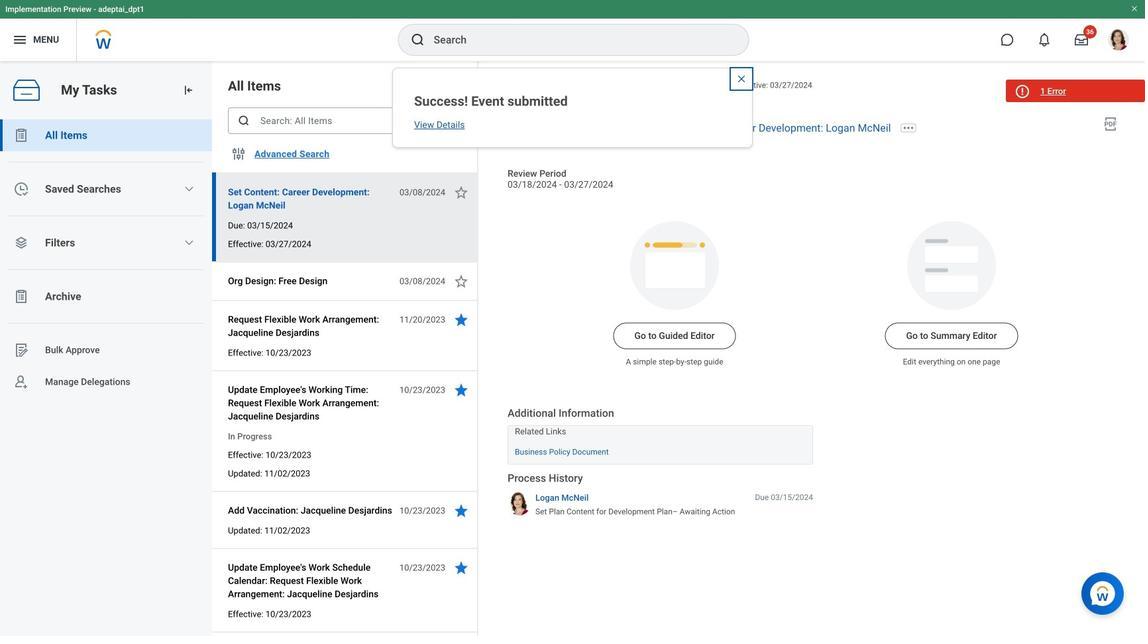 Task type: vqa. For each thing, say whether or not it's contained in the screenshot.
configure icon
yes



Task type: describe. For each thing, give the bounding box(es) containing it.
Search Workday  search field
[[434, 25, 722, 54]]

2 star image from the top
[[454, 382, 470, 398]]

close environment banner image
[[1131, 5, 1139, 13]]

search image inside item list element
[[237, 114, 251, 127]]

Search: All Items text field
[[228, 107, 427, 134]]

chevron down image
[[184, 184, 195, 194]]

chevron down image
[[184, 237, 195, 248]]

transformation import image
[[182, 84, 195, 97]]

inbox large image
[[1076, 33, 1089, 46]]

justify image
[[12, 32, 28, 48]]

4 star image from the top
[[454, 560, 470, 576]]

3 star image from the top
[[454, 503, 470, 519]]

exclamation image
[[1018, 87, 1028, 97]]

additional information region
[[508, 406, 814, 465]]

item list element
[[212, 61, 479, 636]]



Task type: locate. For each thing, give the bounding box(es) containing it.
notifications large image
[[1039, 33, 1052, 46]]

2 clipboard image from the top
[[13, 288, 29, 304]]

close image
[[737, 74, 747, 84]]

user plus image
[[13, 374, 29, 390]]

1 vertical spatial search image
[[237, 114, 251, 127]]

star image
[[454, 184, 470, 200], [454, 382, 470, 398]]

employee's photo (logan mcneil) image
[[508, 113, 539, 144]]

rename image
[[13, 342, 29, 358]]

process history region
[[508, 471, 814, 522]]

clipboard image
[[13, 127, 29, 143], [13, 288, 29, 304]]

1 star image from the top
[[454, 273, 470, 289]]

list
[[0, 119, 212, 398]]

0 vertical spatial star image
[[454, 184, 470, 200]]

configure image
[[231, 146, 247, 162]]

1 vertical spatial star image
[[454, 382, 470, 398]]

0 vertical spatial clipboard image
[[13, 127, 29, 143]]

1 star image from the top
[[454, 184, 470, 200]]

clipboard image up the rename image at the bottom left
[[13, 288, 29, 304]]

1 horizontal spatial search image
[[410, 32, 426, 48]]

view printable version (pdf) image
[[1104, 116, 1119, 132]]

2 star image from the top
[[454, 312, 470, 328]]

clock check image
[[13, 181, 29, 197]]

clipboard image up the clock check image
[[13, 127, 29, 143]]

0 horizontal spatial search image
[[237, 114, 251, 127]]

star image
[[454, 273, 470, 289], [454, 312, 470, 328], [454, 503, 470, 519], [454, 560, 470, 576]]

0 vertical spatial search image
[[410, 32, 426, 48]]

perspective image
[[13, 235, 29, 251]]

1 clipboard image from the top
[[13, 127, 29, 143]]

search image
[[410, 32, 426, 48], [237, 114, 251, 127]]

banner
[[0, 0, 1146, 61]]

profile logan mcneil image
[[1109, 29, 1130, 53]]

1 vertical spatial clipboard image
[[13, 288, 29, 304]]

dialog
[[393, 68, 753, 148]]



